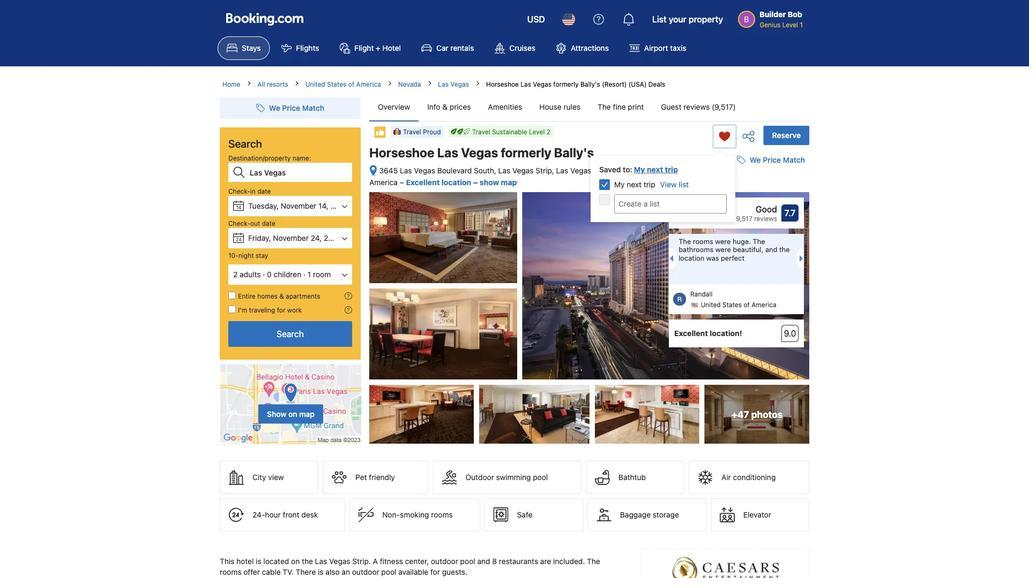 Task type: vqa. For each thing, say whether or not it's contained in the screenshot.
Holiday in the the fly away to your dream holiday get inspired, compare and book flights with more flexibility
no



Task type: locate. For each thing, give the bounding box(es) containing it.
2 horizontal spatial pool
[[533, 474, 548, 482]]

· left the 0
[[263, 270, 265, 279]]

we price match down reserve button
[[750, 156, 805, 165]]

previous image
[[667, 256, 673, 262]]

map right show
[[299, 410, 315, 419]]

we
[[269, 104, 280, 113], [750, 156, 761, 165]]

1 vertical spatial 1
[[308, 270, 311, 279]]

this hotel is located on the las vegas strip. a fitness center, outdoor pool and 8 restaurants are included. the rooms offer cable tv. there is also an outdoor pool available for guests
[[220, 558, 602, 579]]

next up the my next trip view list
[[647, 165, 663, 174]]

we price match button down resorts
[[252, 99, 329, 118]]

las inside this hotel is located on the las vegas strip. a fitness center, outdoor pool and 8 restaurants are included. the rooms offer cable tv. there is also an outdoor pool available for guests
[[315, 558, 327, 567]]

1 horizontal spatial 1
[[800, 21, 803, 28]]

travel
[[472, 128, 490, 136], [403, 128, 421, 136]]

& right homes
[[279, 293, 284, 300]]

1 vertical spatial next
[[627, 180, 642, 189]]

pet friendly button
[[323, 462, 429, 495]]

& right info
[[442, 103, 448, 111]]

1 horizontal spatial match
[[783, 156, 805, 165]]

date right out
[[262, 220, 275, 227]]

1 vertical spatial united
[[634, 166, 657, 175]]

states inside 3645 las vegas boulevard south, las vegas strip, las vegas, nv 89109, united states of america
[[659, 166, 681, 175]]

(usa)
[[629, 80, 647, 88]]

check- for in
[[228, 188, 250, 195]]

1 horizontal spatial location
[[679, 254, 704, 262]]

info & prices link
[[419, 93, 479, 121]]

check- up '14'
[[228, 188, 250, 195]]

hour
[[265, 511, 281, 520]]

2 travel from the left
[[403, 128, 421, 136]]

vegas up prices
[[450, 80, 469, 88]]

we price match button inside search 'section'
[[252, 99, 329, 118]]

vegas up an
[[329, 558, 350, 567]]

2 down house
[[547, 128, 550, 136]]

an
[[342, 569, 350, 577]]

0 horizontal spatial states
[[327, 80, 346, 88]]

flight
[[355, 44, 374, 53]]

vegas up south,
[[461, 145, 498, 160]]

1 down bob
[[800, 21, 803, 28]]

vegas left the boulevard
[[414, 166, 435, 175]]

1 vertical spatial &
[[279, 293, 284, 300]]

1 vertical spatial november
[[273, 234, 309, 243]]

reviews right guest
[[684, 103, 710, 111]]

children
[[274, 270, 301, 279]]

we price match button down reserve button
[[733, 151, 809, 170]]

vegas inside "link"
[[450, 80, 469, 88]]

valign  initial image
[[374, 126, 386, 139]]

united states of america
[[305, 80, 381, 88], [701, 302, 776, 309]]

location!
[[710, 329, 742, 338]]

1 check- from the top
[[228, 188, 250, 195]]

1 vertical spatial bally's
[[554, 145, 594, 160]]

rooms up bathrooms
[[693, 238, 713, 246]]

located
[[263, 558, 289, 567]]

the
[[598, 103, 611, 111], [679, 238, 691, 246], [753, 238, 765, 246], [587, 558, 600, 567]]

the right included.
[[587, 558, 600, 567]]

the up there at the bottom left of page
[[302, 558, 313, 567]]

included.
[[553, 558, 585, 567]]

bally's for horseshoe las vegas formerly bally's
[[554, 145, 594, 160]]

1 horizontal spatial my
[[634, 165, 645, 174]]

0 horizontal spatial price
[[282, 104, 300, 113]]

strip.
[[352, 558, 371, 567]]

0 horizontal spatial level
[[529, 128, 545, 136]]

0 vertical spatial level
[[782, 21, 798, 28]]

0 horizontal spatial horseshoe
[[369, 145, 435, 160]]

0 vertical spatial of
[[348, 80, 354, 88]]

+47 photos
[[731, 409, 783, 420]]

match
[[302, 104, 324, 113], [783, 156, 805, 165]]

the right beautiful,
[[779, 246, 790, 254]]

0 vertical spatial horseshoe
[[486, 80, 519, 88]]

0 vertical spatial formerly
[[553, 80, 579, 88]]

las inside "link"
[[438, 80, 449, 88]]

pool left 8
[[460, 558, 475, 567]]

0 horizontal spatial next
[[627, 180, 642, 189]]

0 horizontal spatial my
[[614, 180, 625, 189]]

0 vertical spatial map
[[501, 178, 517, 187]]

non-smoking rooms
[[382, 511, 453, 520]]

reviews down good
[[754, 215, 777, 223]]

we price match inside search 'section'
[[269, 104, 324, 113]]

america inside 3645 las vegas boulevard south, las vegas strip, las vegas, nv 89109, united states of america
[[369, 178, 398, 187]]

1 horizontal spatial level
[[782, 21, 798, 28]]

0 vertical spatial my
[[634, 165, 645, 174]]

airport taxis link
[[620, 36, 695, 60]]

search
[[228, 137, 262, 150], [277, 329, 304, 340]]

the fine print
[[598, 103, 644, 111]]

my next trip view list
[[614, 180, 689, 189]]

caesars entertainment image
[[672, 558, 779, 579]]

next image
[[800, 256, 806, 262]]

las up info & prices
[[438, 80, 449, 88]]

bally's for horseshoe las vegas formerly bally's (resort) (usa) deals
[[580, 80, 600, 88]]

and inside the rooms were huge. the bathrooms were beautiful, and the location was perfect
[[765, 246, 777, 254]]

rules
[[564, 103, 581, 111]]

of inside united states of america link
[[348, 80, 354, 88]]

november left 24,
[[273, 234, 309, 243]]

14,
[[318, 202, 328, 211]]

your
[[669, 14, 687, 24]]

guest reviews (9,517) link
[[652, 93, 744, 121]]

0 vertical spatial search
[[228, 137, 262, 150]]

1 vertical spatial excellent
[[674, 329, 708, 338]]

& inside info & prices link
[[442, 103, 448, 111]]

front
[[283, 511, 299, 520]]

0 horizontal spatial the
[[302, 558, 313, 567]]

adults
[[240, 270, 261, 279]]

0 vertical spatial november
[[281, 202, 316, 211]]

overview link
[[369, 93, 419, 121]]

for inside this hotel is located on the las vegas strip. a fitness center, outdoor pool and 8 restaurants are included. the rooms offer cable tv. there is also an outdoor pool available for guests
[[430, 569, 440, 577]]

attractions
[[571, 44, 609, 53]]

available
[[398, 569, 428, 577]]

match down united states of america link
[[302, 104, 324, 113]]

1 horizontal spatial united
[[634, 166, 657, 175]]

10-
[[228, 252, 238, 259]]

1 vertical spatial we price match
[[750, 156, 805, 165]]

1 horizontal spatial we price match button
[[733, 151, 809, 170]]

1 horizontal spatial pool
[[460, 558, 475, 567]]

Where are you going? field
[[245, 163, 352, 182]]

check- for out
[[228, 220, 250, 227]]

if you select this option, we'll show you popular business travel features like breakfast, wifi and free parking. image
[[345, 307, 352, 314], [345, 307, 352, 314]]

0 vertical spatial pool
[[533, 474, 548, 482]]

bally's up vegas,
[[554, 145, 594, 160]]

we price match button
[[252, 99, 329, 118], [733, 151, 809, 170]]

the up beautiful,
[[753, 238, 765, 246]]

1 vertical spatial search
[[277, 329, 304, 340]]

rated good element
[[674, 203, 777, 216]]

rooms down this
[[220, 569, 241, 577]]

1 horizontal spatial and
[[765, 246, 777, 254]]

is left also
[[318, 569, 324, 577]]

were up perfect
[[715, 246, 731, 254]]

of down the flight + hotel link
[[348, 80, 354, 88]]

location inside the rooms were huge. the bathrooms were beautiful, and the location was perfect
[[679, 254, 704, 262]]

1 horizontal spatial united states of america
[[701, 302, 776, 309]]

the
[[779, 246, 790, 254], [302, 558, 313, 567]]

0 horizontal spatial for
[[277, 307, 285, 314]]

0 horizontal spatial travel
[[403, 128, 421, 136]]

city view
[[252, 474, 284, 482]]

search down work
[[277, 329, 304, 340]]

builder
[[760, 10, 786, 19]]

the inside the rooms were huge. the bathrooms were beautiful, and the location was perfect
[[779, 246, 790, 254]]

states up location!
[[723, 302, 742, 309]]

las up also
[[315, 558, 327, 567]]

for right available
[[430, 569, 440, 577]]

destination/property name:
[[228, 154, 311, 162]]

we price match for we price match dropdown button in search 'section'
[[269, 104, 324, 113]]

horseshoe up 3645
[[369, 145, 435, 160]]

search up destination/property
[[228, 137, 262, 150]]

0 horizontal spatial excellent
[[406, 178, 440, 187]]

rooms right smoking on the left bottom of page
[[431, 511, 453, 520]]

0 vertical spatial reviews
[[684, 103, 710, 111]]

match down reserve button
[[783, 156, 805, 165]]

0 vertical spatial america
[[356, 80, 381, 88]]

1 vertical spatial check-
[[228, 220, 250, 227]]

pet friendly
[[355, 474, 395, 482]]

1 vertical spatial united states of america
[[701, 302, 776, 309]]

on up tv.
[[291, 558, 300, 567]]

search section
[[215, 89, 365, 445]]

states up view
[[659, 166, 681, 175]]

0 vertical spatial bally's
[[580, 80, 600, 88]]

1 inside 'button'
[[308, 270, 311, 279]]

· right children
[[303, 270, 306, 279]]

1 vertical spatial pool
[[460, 558, 475, 567]]

trip up view list link in the top of the page
[[665, 165, 678, 174]]

1 vertical spatial is
[[318, 569, 324, 577]]

excellent left location!
[[674, 329, 708, 338]]

0 horizontal spatial reviews
[[684, 103, 710, 111]]

1 horizontal spatial –
[[473, 178, 478, 187]]

car rentals
[[436, 44, 474, 53]]

level right sustainable
[[529, 128, 545, 136]]

reviews inside good 9,517 reviews
[[754, 215, 777, 223]]

tv.
[[283, 569, 294, 577]]

1 horizontal spatial formerly
[[553, 80, 579, 88]]

1 horizontal spatial &
[[442, 103, 448, 111]]

restaurants
[[499, 558, 538, 567]]

united down flights
[[305, 80, 325, 88]]

1 travel from the left
[[472, 128, 490, 136]]

1 vertical spatial map
[[299, 410, 315, 419]]

outdoor right center,
[[431, 558, 458, 567]]

las up the boulevard
[[437, 145, 458, 160]]

level down bob
[[782, 21, 798, 28]]

1 vertical spatial on
[[291, 558, 300, 567]]

map right the 'show'
[[501, 178, 517, 187]]

1 vertical spatial rooms
[[431, 511, 453, 520]]

is up the "offer"
[[256, 558, 261, 567]]

0 vertical spatial 2023
[[331, 202, 349, 211]]

0 horizontal spatial and
[[477, 558, 490, 567]]

my right to:
[[634, 165, 645, 174]]

location down the boulevard
[[442, 178, 471, 187]]

smoking
[[400, 511, 429, 520]]

desk
[[301, 511, 318, 520]]

travel left proud
[[403, 128, 421, 136]]

click to open map view image
[[369, 165, 377, 177]]

overview
[[378, 103, 410, 111]]

and left 8
[[477, 558, 490, 567]]

formerly for horseshoe las vegas formerly bally's (resort) (usa) deals
[[553, 80, 579, 88]]

1 horizontal spatial for
[[430, 569, 440, 577]]

out
[[250, 220, 260, 227]]

0 vertical spatial check-
[[228, 188, 250, 195]]

1 vertical spatial and
[[477, 558, 490, 567]]

for left work
[[277, 307, 285, 314]]

formerly for horseshoe las vegas formerly bally's
[[501, 145, 551, 160]]

search inside button
[[277, 329, 304, 340]]

price down reserve button
[[763, 156, 781, 165]]

scored 7.7 element
[[781, 205, 799, 222]]

november for tuesday,
[[281, 202, 316, 211]]

0 vertical spatial 1
[[800, 21, 803, 28]]

we price match for bottom we price match dropdown button
[[750, 156, 805, 165]]

rooms inside this hotel is located on the las vegas strip. a fitness center, outdoor pool and 8 restaurants are included. the rooms offer cable tv. there is also an outdoor pool available for guests
[[220, 569, 241, 577]]

of down perfect
[[744, 302, 750, 309]]

0 vertical spatial outdoor
[[431, 558, 458, 567]]

house rules
[[539, 103, 581, 111]]

date for check-in date
[[257, 188, 271, 195]]

reviews
[[684, 103, 710, 111], [754, 215, 777, 223]]

we price match down resorts
[[269, 104, 324, 113]]

show
[[267, 410, 286, 419]]

0 horizontal spatial we price match
[[269, 104, 324, 113]]

2
[[547, 128, 550, 136], [233, 270, 238, 279]]

2 check- from the top
[[228, 220, 250, 227]]

1 horizontal spatial the
[[779, 246, 790, 254]]

2 vertical spatial states
[[723, 302, 742, 309]]

+47
[[731, 409, 749, 420]]

states down the flight + hotel link
[[327, 80, 346, 88]]

non-
[[382, 511, 400, 520]]

on right show
[[288, 410, 297, 419]]

outdoor down strip.
[[352, 569, 379, 577]]

3645
[[379, 166, 398, 175]]

2023 right 14,
[[331, 202, 349, 211]]

0 vertical spatial is
[[256, 558, 261, 567]]

horseshoe las vegas formerly bally's (resort) (usa) deals link
[[486, 80, 665, 88]]

0 horizontal spatial trip
[[644, 180, 655, 189]]

0 vertical spatial &
[[442, 103, 448, 111]]

pet
[[355, 474, 367, 482]]

level inside builder bob genius level 1
[[782, 21, 798, 28]]

map
[[501, 178, 517, 187], [299, 410, 315, 419]]

0 vertical spatial we price match
[[269, 104, 324, 113]]

excellent down the boulevard
[[406, 178, 440, 187]]

we'll show you stays where you can have the entire place to yourself image
[[345, 293, 352, 300]]

2 vertical spatial united
[[701, 302, 721, 309]]

2 horizontal spatial rooms
[[693, 238, 713, 246]]

0 vertical spatial on
[[288, 410, 297, 419]]

& inside search 'section'
[[279, 293, 284, 300]]

0 horizontal spatial is
[[256, 558, 261, 567]]

1 · from the left
[[263, 270, 265, 279]]

1 horizontal spatial reviews
[[754, 215, 777, 223]]

0 vertical spatial excellent
[[406, 178, 440, 187]]

nv
[[596, 166, 606, 175]]

airport taxis
[[644, 44, 686, 53]]

vegas inside this hotel is located on the las vegas strip. a fitness center, outdoor pool and 8 restaurants are included. the rooms offer cable tv. there is also an outdoor pool available for guests
[[329, 558, 350, 567]]

was
[[706, 254, 719, 262]]

travel for travel proud
[[403, 128, 421, 136]]

las right 3645
[[400, 166, 412, 175]]

las up amenities
[[521, 80, 531, 88]]

beautiful,
[[733, 246, 763, 254]]

check- down '14'
[[228, 220, 250, 227]]

horseshoe up amenities
[[486, 80, 519, 88]]

my down 89109,
[[614, 180, 625, 189]]

0 horizontal spatial map
[[299, 410, 315, 419]]

united states of america up location!
[[701, 302, 776, 309]]

entire homes & apartments
[[238, 293, 320, 300]]

city
[[252, 474, 266, 482]]

travel up horseshoe las vegas formerly bally's
[[472, 128, 490, 136]]

location
[[442, 178, 471, 187], [679, 254, 704, 262]]

0 horizontal spatial formerly
[[501, 145, 551, 160]]

baggage storage
[[620, 511, 679, 520]]

formerly up 3645 las vegas boulevard south, las vegas strip, las vegas, nv 89109, united states of america
[[501, 145, 551, 160]]

2 left 'adults' at left top
[[233, 270, 238, 279]]

bally's left (resort)
[[580, 80, 600, 88]]

next down 'saved to: my next trip'
[[627, 180, 642, 189]]

united up the my next trip view list
[[634, 166, 657, 175]]

1 vertical spatial for
[[430, 569, 440, 577]]

trip down my next trip link
[[644, 180, 655, 189]]

your account menu builder bob genius level 1 element
[[738, 5, 807, 29]]

2 vertical spatial pool
[[381, 569, 396, 577]]

las up the 'show'
[[498, 166, 510, 175]]

location down bathrooms
[[679, 254, 704, 262]]

date right in
[[257, 188, 271, 195]]

pool right swimming
[[533, 474, 548, 482]]

of up list
[[683, 166, 690, 175]]

1 vertical spatial of
[[683, 166, 690, 175]]

check-
[[228, 188, 250, 195], [228, 220, 250, 227]]

formerly up house rules on the right of page
[[553, 80, 579, 88]]

cruises link
[[485, 36, 545, 60]]

united states of america down flight
[[305, 80, 381, 88]]

america
[[356, 80, 381, 88], [369, 178, 398, 187], [752, 302, 776, 309]]

pool down fitness
[[381, 569, 396, 577]]

0 vertical spatial next
[[647, 165, 663, 174]]

we down all resorts at the left top of the page
[[269, 104, 280, 113]]

price down resorts
[[282, 104, 300, 113]]

1 left "room"
[[308, 270, 311, 279]]

next
[[647, 165, 663, 174], [627, 180, 642, 189]]

united down randall
[[701, 302, 721, 309]]

reserve
[[772, 131, 801, 140]]

air conditioning button
[[689, 462, 809, 495]]

all resorts
[[257, 80, 288, 88]]

show on map
[[267, 410, 315, 419]]

0 horizontal spatial 2
[[233, 270, 238, 279]]

las vegas link
[[438, 79, 469, 89]]

&
[[442, 103, 448, 111], [279, 293, 284, 300]]

this
[[220, 558, 234, 567]]

1 vertical spatial formerly
[[501, 145, 551, 160]]

1 horizontal spatial map
[[501, 178, 517, 187]]

were left "huge."
[[715, 238, 731, 246]]

outdoor
[[466, 474, 494, 482]]

0 vertical spatial we
[[269, 104, 280, 113]]

we up good
[[750, 156, 761, 165]]

1 vertical spatial horseshoe
[[369, 145, 435, 160]]

1 vertical spatial level
[[529, 128, 545, 136]]

0 vertical spatial and
[[765, 246, 777, 254]]

match inside search 'section'
[[302, 104, 324, 113]]

1 horizontal spatial we
[[750, 156, 761, 165]]

november
[[281, 202, 316, 211], [273, 234, 309, 243]]

scored 9.0 element
[[781, 325, 799, 343]]

november left 14,
[[281, 202, 316, 211]]

las right strip,
[[556, 166, 568, 175]]

stay
[[256, 252, 268, 259]]

2023 right 24,
[[324, 234, 342, 243]]

1 horizontal spatial ·
[[303, 270, 306, 279]]

0 horizontal spatial search
[[228, 137, 262, 150]]

0 vertical spatial rooms
[[693, 238, 713, 246]]

0 horizontal spatial of
[[348, 80, 354, 88]]

0 vertical spatial date
[[257, 188, 271, 195]]

1 horizontal spatial travel
[[472, 128, 490, 136]]

2 vertical spatial rooms
[[220, 569, 241, 577]]

0 vertical spatial 2
[[547, 128, 550, 136]]

and right beautiful,
[[765, 246, 777, 254]]



Task type: describe. For each thing, give the bounding box(es) containing it.
las vegas
[[438, 80, 469, 88]]

attractions link
[[547, 36, 618, 60]]

the inside this hotel is located on the las vegas strip. a fitness center, outdoor pool and 8 restaurants are included. the rooms offer cable tv. there is also an outdoor pool available for guests
[[587, 558, 600, 567]]

0 vertical spatial united states of america
[[305, 80, 381, 88]]

travel proud
[[403, 128, 441, 136]]

outdoor swimming pool button
[[433, 462, 582, 495]]

excellent location!
[[674, 329, 742, 338]]

2 · from the left
[[303, 270, 306, 279]]

1 – from the left
[[400, 178, 404, 187]]

center,
[[405, 558, 429, 567]]

horseshoe for horseshoe las vegas formerly bally's
[[369, 145, 435, 160]]

list your property
[[652, 14, 723, 24]]

we inside search 'section'
[[269, 104, 280, 113]]

2 adults · 0 children · 1 room button
[[228, 265, 352, 285]]

south,
[[474, 166, 496, 175]]

2 horizontal spatial united
[[701, 302, 721, 309]]

are
[[540, 558, 551, 567]]

room
[[313, 270, 331, 279]]

apartments
[[286, 293, 320, 300]]

nevada link
[[398, 79, 421, 89]]

my next trip link
[[634, 165, 678, 175]]

destination/property
[[228, 154, 291, 162]]

night
[[238, 252, 254, 259]]

list
[[679, 180, 689, 189]]

bathtub button
[[586, 462, 685, 495]]

map inside search 'section'
[[299, 410, 315, 419]]

search button
[[228, 322, 352, 347]]

flight + hotel
[[355, 44, 401, 53]]

show
[[480, 178, 499, 187]]

2 inside 'button'
[[233, 270, 238, 279]]

homes
[[257, 293, 278, 300]]

1 were from the top
[[715, 238, 731, 246]]

2 horizontal spatial states
[[723, 302, 742, 309]]

price inside search 'section'
[[282, 104, 300, 113]]

booking.com image
[[226, 13, 303, 26]]

print
[[628, 103, 644, 111]]

car rentals link
[[412, 36, 483, 60]]

Type the name of your list and press enter to add text field
[[614, 195, 727, 214]]

i'm traveling for work
[[238, 307, 302, 314]]

9.0
[[784, 329, 796, 339]]

the inside this hotel is located on the las vegas strip. a fitness center, outdoor pool and 8 restaurants are included. the rooms offer cable tv. there is also an outdoor pool available for guests
[[302, 558, 313, 567]]

+
[[376, 44, 380, 53]]

0 horizontal spatial outdoor
[[352, 569, 379, 577]]

24-hour front desk
[[252, 511, 318, 520]]

the rooms were huge. the bathrooms were beautiful, and the location was perfect
[[679, 238, 790, 262]]

of inside 3645 las vegas boulevard south, las vegas strip, las vegas, nv 89109, united states of america
[[683, 166, 690, 175]]

0 vertical spatial trip
[[665, 165, 678, 174]]

2023 for tuesday, november 14, 2023
[[331, 202, 349, 211]]

0 vertical spatial location
[[442, 178, 471, 187]]

info & prices
[[427, 103, 471, 111]]

horseshoe for horseshoe las vegas formerly bally's (resort) (usa) deals
[[486, 80, 519, 88]]

baggage
[[620, 511, 651, 520]]

horseshoe las vegas formerly bally's (resort) (usa) deals
[[486, 80, 665, 88]]

2 vertical spatial of
[[744, 302, 750, 309]]

1 inside builder bob genius level 1
[[800, 21, 803, 28]]

on inside this hotel is located on the las vegas strip. a fitness center, outdoor pool and 8 restaurants are included. the rooms offer cable tv. there is also an outdoor pool available for guests
[[291, 558, 300, 567]]

1 horizontal spatial next
[[647, 165, 663, 174]]

10-night stay
[[228, 252, 268, 259]]

bathrooms
[[679, 246, 714, 254]]

air conditioning
[[722, 474, 776, 482]]

safe button
[[484, 499, 583, 532]]

usd
[[527, 14, 545, 24]]

and inside this hotel is located on the las vegas strip. a fitness center, outdoor pool and 8 restaurants are included. the rooms offer cable tv. there is also an outdoor pool available for guests
[[477, 558, 490, 567]]

flights
[[296, 44, 319, 53]]

view
[[268, 474, 284, 482]]

0 vertical spatial states
[[327, 80, 346, 88]]

stays link
[[218, 36, 270, 60]]

in
[[250, 188, 256, 195]]

rooms inside the rooms were huge. the bathrooms were beautiful, and the location was perfect
[[693, 238, 713, 246]]

saved
[[599, 165, 621, 174]]

info
[[427, 103, 440, 111]]

view
[[660, 180, 677, 189]]

united states of america link
[[305, 79, 381, 89]]

travel for travel sustainable level 2
[[472, 128, 490, 136]]

tuesday, november 14, 2023
[[248, 202, 349, 211]]

vegas left strip,
[[512, 166, 534, 175]]

2023 for friday, november 24, 2023
[[324, 234, 342, 243]]

outdoor swimming pool
[[466, 474, 548, 482]]

1 horizontal spatial 2
[[547, 128, 550, 136]]

1 vertical spatial trip
[[644, 180, 655, 189]]

friendly
[[369, 474, 395, 482]]

travel sustainable level 2
[[472, 128, 550, 136]]

the up bathrooms
[[679, 238, 691, 246]]

rooms inside non-smoking rooms button
[[431, 511, 453, 520]]

for inside search 'section'
[[277, 307, 285, 314]]

on inside search 'section'
[[288, 410, 297, 419]]

vegas up house
[[533, 80, 552, 88]]

date for check-out date
[[262, 220, 275, 227]]

2 vertical spatial america
[[752, 302, 776, 309]]

list
[[652, 14, 667, 24]]

to:
[[623, 165, 632, 174]]

1 vertical spatial we price match button
[[733, 151, 809, 170]]

check-in date
[[228, 188, 271, 195]]

the left fine
[[598, 103, 611, 111]]

strip,
[[536, 166, 554, 175]]

24-hour front desk button
[[220, 499, 345, 532]]

reserve button
[[764, 126, 809, 145]]

stays
[[242, 44, 261, 53]]

rentals
[[451, 44, 474, 53]]

2 were from the top
[[715, 246, 731, 254]]

house
[[539, 103, 562, 111]]

7.7
[[785, 208, 796, 218]]

all
[[257, 80, 265, 88]]

baggage storage button
[[587, 499, 706, 532]]

0 horizontal spatial united
[[305, 80, 325, 88]]

guest reviews (9,517)
[[661, 103, 736, 111]]

saved to: my next trip
[[599, 165, 678, 174]]

prices
[[450, 103, 471, 111]]

1 vertical spatial price
[[763, 156, 781, 165]]

amenities
[[488, 103, 522, 111]]

genius
[[760, 21, 781, 28]]

check-out date
[[228, 220, 275, 227]]

we'll show you stays where you can have the entire place to yourself image
[[345, 293, 352, 300]]

1 horizontal spatial is
[[318, 569, 324, 577]]

excellent location – show map button
[[406, 178, 517, 187]]

pool inside button
[[533, 474, 548, 482]]

there
[[296, 569, 316, 577]]

november for friday,
[[273, 234, 309, 243]]

1 vertical spatial we
[[750, 156, 761, 165]]

fine
[[613, 103, 626, 111]]

air
[[722, 474, 731, 482]]

proud
[[423, 128, 441, 136]]

3645 las vegas boulevard south, las vegas strip, las vegas, nv 89109, united states of america
[[369, 166, 690, 187]]

also
[[326, 569, 340, 577]]

property
[[689, 14, 723, 24]]

2 – from the left
[[473, 178, 478, 187]]

flight + hotel link
[[330, 36, 410, 60]]

perfect
[[721, 254, 745, 262]]

– excellent location – show map
[[400, 178, 517, 187]]

fitness
[[380, 558, 403, 567]]

1 horizontal spatial outdoor
[[431, 558, 458, 567]]

united inside 3645 las vegas boulevard south, las vegas strip, las vegas, nv 89109, united states of america
[[634, 166, 657, 175]]



